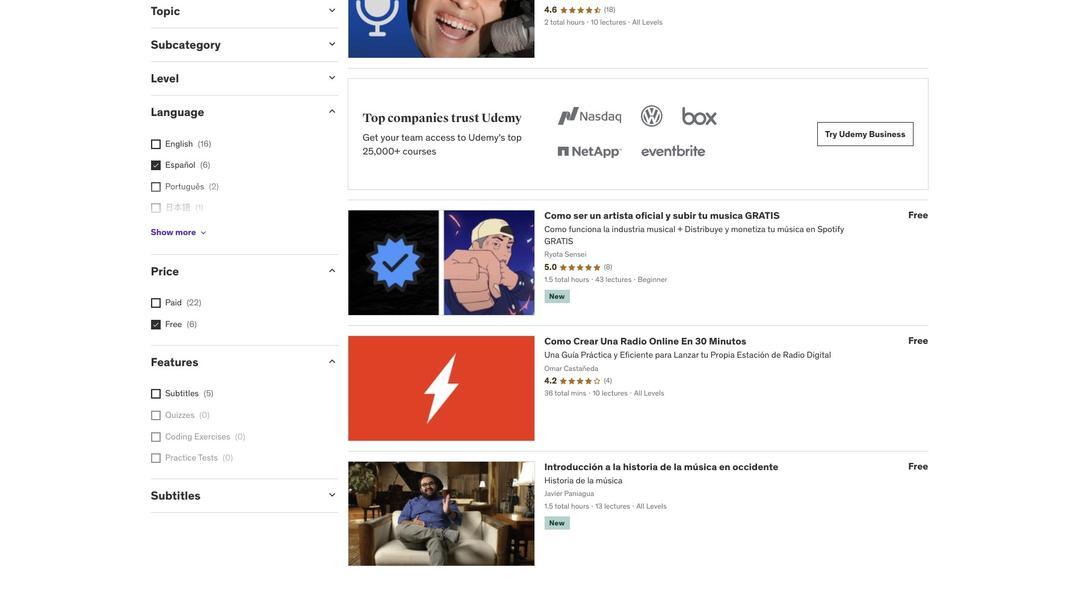 Task type: locate. For each thing, give the bounding box(es) containing it.
subtitles up quizzes
[[165, 388, 199, 399]]

1 horizontal spatial la
[[674, 461, 682, 473]]

1 horizontal spatial (6)
[[200, 160, 210, 170]]

oficial
[[635, 209, 664, 221]]

xsmall image left português at the top of the page
[[151, 182, 160, 192]]

xsmall image left free (6)
[[151, 320, 160, 330]]

try
[[825, 129, 837, 139]]

subtitles
[[165, 388, 199, 399], [151, 489, 201, 503]]

occidente
[[733, 461, 778, 473]]

1 vertical spatial (0)
[[235, 431, 245, 442]]

(0)
[[199, 410, 210, 421], [235, 431, 245, 442], [223, 453, 233, 464]]

small image for level
[[326, 72, 338, 84]]

subcategory
[[151, 37, 221, 52]]

2 small image from the top
[[326, 356, 338, 368]]

como for como ser un artista oficial y subir tu musica gratis
[[544, 209, 571, 221]]

show more button
[[151, 221, 208, 245]]

1 small image from the top
[[326, 38, 338, 50]]

1 vertical spatial udemy
[[839, 129, 867, 139]]

1 vertical spatial subtitles
[[151, 489, 201, 503]]

free for como crear una radio online en 30 minutos
[[908, 335, 928, 347]]

0 vertical spatial udemy
[[482, 111, 522, 126]]

2 xsmall image from the top
[[151, 182, 160, 192]]

5 small image from the top
[[326, 489, 338, 501]]

(2)
[[209, 181, 219, 192]]

2 horizontal spatial (0)
[[235, 431, 245, 442]]

xsmall image for english
[[151, 139, 160, 149]]

subtitles down practice
[[151, 489, 201, 503]]

0 vertical spatial (0)
[[199, 410, 210, 421]]

price
[[151, 264, 179, 278]]

introducción
[[544, 461, 603, 473]]

0 horizontal spatial (0)
[[199, 410, 210, 421]]

4 xsmall image from the top
[[151, 390, 160, 399]]

introducción a la historia de la música en occidente link
[[544, 461, 778, 473]]

xsmall image left coding
[[151, 433, 160, 442]]

2 la from the left
[[674, 461, 682, 473]]

try udemy business
[[825, 129, 906, 139]]

xsmall image left subtitles (5)
[[151, 390, 160, 399]]

(22)
[[187, 298, 201, 308]]

en
[[719, 461, 731, 473]]

la right a
[[613, 461, 621, 473]]

0 vertical spatial como
[[544, 209, 571, 221]]

como ser un artista oficial y subir tu musica gratis link
[[544, 209, 780, 221]]

gratis
[[745, 209, 780, 221]]

historia
[[623, 461, 658, 473]]

1 horizontal spatial (0)
[[223, 453, 233, 464]]

3 small image from the top
[[326, 105, 338, 117]]

topic
[[151, 4, 180, 18]]

udemy
[[482, 111, 522, 126], [839, 129, 867, 139]]

access
[[426, 131, 455, 143]]

subtitles for subtitles (5)
[[165, 388, 199, 399]]

3 xsmall image from the top
[[151, 299, 160, 308]]

xsmall image inside show more button
[[198, 228, 208, 238]]

udemy right try
[[839, 129, 867, 139]]

show
[[151, 227, 173, 238]]

como crear una radio online en 30 minutos
[[544, 335, 746, 347]]

(6) down (16)
[[200, 160, 210, 170]]

eventbrite image
[[639, 139, 708, 165]]

paid
[[165, 298, 182, 308]]

features button
[[151, 355, 316, 369]]

2 small image from the top
[[326, 72, 338, 84]]

1 vertical spatial (6)
[[187, 319, 197, 330]]

como left ser
[[544, 209, 571, 221]]

xsmall image left quizzes
[[151, 411, 160, 421]]

language button
[[151, 105, 316, 119]]

xsmall image left 日本語
[[151, 204, 160, 213]]

xsmall image
[[151, 161, 160, 170], [151, 204, 160, 213], [198, 228, 208, 238], [151, 320, 160, 330], [151, 411, 160, 421], [151, 433, 160, 442], [151, 454, 160, 464]]

xsmall image
[[151, 139, 160, 149], [151, 182, 160, 192], [151, 299, 160, 308], [151, 390, 160, 399]]

(0) right tests
[[223, 453, 233, 464]]

español (6)
[[165, 160, 210, 170]]

português
[[165, 181, 204, 192]]

free (6)
[[165, 319, 197, 330]]

como left crear
[[544, 335, 571, 347]]

small image for features
[[326, 356, 338, 368]]

(1)
[[195, 203, 203, 213]]

level button
[[151, 71, 316, 86]]

small image for price
[[326, 265, 338, 277]]

xsmall image right more at the top of page
[[198, 228, 208, 238]]

trust
[[451, 111, 479, 126]]

0 vertical spatial small image
[[326, 38, 338, 50]]

minutos
[[709, 335, 746, 347]]

xsmall image for coding exercises (0)
[[151, 433, 160, 442]]

0 horizontal spatial la
[[613, 461, 621, 473]]

top
[[363, 111, 385, 126]]

coding exercises (0)
[[165, 431, 245, 442]]

more
[[175, 227, 196, 238]]

4 small image from the top
[[326, 265, 338, 277]]

subcategory button
[[151, 37, 316, 52]]

türkçe
[[165, 224, 190, 235]]

radio
[[620, 335, 647, 347]]

1 como from the top
[[544, 209, 571, 221]]

subtitles (5)
[[165, 388, 213, 399]]

udemy's
[[468, 131, 505, 143]]

日本語
[[165, 203, 190, 213]]

de
[[660, 461, 672, 473]]

1 xsmall image from the top
[[151, 139, 160, 149]]

features
[[151, 355, 198, 369]]

artista
[[603, 209, 633, 221]]

0 horizontal spatial udemy
[[482, 111, 522, 126]]

1 small image from the top
[[326, 5, 338, 17]]

como
[[544, 209, 571, 221], [544, 335, 571, 347]]

udemy up top
[[482, 111, 522, 126]]

0 vertical spatial (6)
[[200, 160, 210, 170]]

top companies trust udemy get your team access to udemy's top 25,000+ courses
[[363, 111, 522, 157]]

la right de
[[674, 461, 682, 473]]

0 vertical spatial subtitles
[[165, 388, 199, 399]]

(0) up coding exercises (0)
[[199, 410, 210, 421]]

quizzes (0)
[[165, 410, 210, 421]]

1 vertical spatial como
[[544, 335, 571, 347]]

1 vertical spatial small image
[[326, 356, 338, 368]]

subir
[[673, 209, 696, 221]]

small image
[[326, 5, 338, 17], [326, 72, 338, 84], [326, 105, 338, 117], [326, 265, 338, 277], [326, 489, 338, 501]]

tests
[[198, 453, 218, 464]]

xsmall image for practice tests (0)
[[151, 454, 160, 464]]

xsmall image for quizzes (0)
[[151, 411, 160, 421]]

small image
[[326, 38, 338, 50], [326, 356, 338, 368]]

xsmall image left english
[[151, 139, 160, 149]]

free for como ser un artista oficial y subir tu musica gratis
[[908, 209, 928, 221]]

(0) right exercises
[[235, 431, 245, 442]]

xsmall image left practice
[[151, 454, 160, 464]]

xsmall image left español
[[151, 161, 160, 170]]

(6) down '(22)'
[[187, 319, 197, 330]]

a
[[605, 461, 611, 473]]

1 horizontal spatial udemy
[[839, 129, 867, 139]]

0 horizontal spatial (6)
[[187, 319, 197, 330]]

xsmall image for paid
[[151, 299, 160, 308]]

nasdaq image
[[555, 103, 624, 129]]

1 la from the left
[[613, 461, 621, 473]]

2 vertical spatial (0)
[[223, 453, 233, 464]]

2 como from the top
[[544, 335, 571, 347]]

(6) for free (6)
[[187, 319, 197, 330]]

free
[[908, 209, 928, 221], [165, 319, 182, 330], [908, 335, 928, 347], [908, 460, 928, 472]]

(6)
[[200, 160, 210, 170], [187, 319, 197, 330]]

box image
[[680, 103, 720, 129]]

la
[[613, 461, 621, 473], [674, 461, 682, 473]]

y
[[666, 209, 671, 221]]

xsmall image left paid
[[151, 299, 160, 308]]



Task type: describe. For each thing, give the bounding box(es) containing it.
volkswagen image
[[639, 103, 665, 129]]

introducción a la historia de la música en occidente
[[544, 461, 778, 473]]

una
[[600, 335, 618, 347]]

tu
[[698, 209, 708, 221]]

xsmall image for português
[[151, 182, 160, 192]]

paid (22)
[[165, 298, 201, 308]]

(16)
[[198, 138, 211, 149]]

(6) for español (6)
[[200, 160, 210, 170]]

free for introducción a la historia de la música en occidente
[[908, 460, 928, 472]]

get
[[363, 131, 378, 143]]

español
[[165, 160, 195, 170]]

subtitles for subtitles
[[151, 489, 201, 503]]

show more
[[151, 227, 196, 238]]

como crear una radio online en 30 minutos link
[[544, 335, 746, 347]]

como ser un artista oficial y subir tu musica gratis
[[544, 209, 780, 221]]

english
[[165, 138, 193, 149]]

small image for subcategory
[[326, 38, 338, 50]]

crear
[[573, 335, 598, 347]]

xsmall image for español (6)
[[151, 161, 160, 170]]

companies
[[388, 111, 449, 126]]

25,000+
[[363, 145, 400, 157]]

to
[[457, 131, 466, 143]]

coding
[[165, 431, 192, 442]]

xsmall image for subtitles
[[151, 390, 160, 399]]

language
[[151, 105, 204, 119]]

30
[[695, 335, 707, 347]]

small image for subtitles
[[326, 489, 338, 501]]

team
[[401, 131, 423, 143]]

practice
[[165, 453, 196, 464]]

(5)
[[204, 388, 213, 399]]

topic button
[[151, 4, 316, 18]]

small image for language
[[326, 105, 338, 117]]

udemy inside top companies trust udemy get your team access to udemy's top 25,000+ courses
[[482, 111, 522, 126]]

online
[[649, 335, 679, 347]]

ser
[[573, 209, 588, 221]]

courses
[[403, 145, 436, 157]]

business
[[869, 129, 906, 139]]

english (16)
[[165, 138, 211, 149]]

como for como crear una radio online en 30 minutos
[[544, 335, 571, 347]]

practice tests (0)
[[165, 453, 233, 464]]

level
[[151, 71, 179, 86]]

un
[[590, 209, 601, 221]]

your
[[381, 131, 399, 143]]

price button
[[151, 264, 316, 278]]

xsmall image for free (6)
[[151, 320, 160, 330]]

日本語 (1)
[[165, 203, 203, 213]]

música
[[684, 461, 717, 473]]

musica
[[710, 209, 743, 221]]

en
[[681, 335, 693, 347]]

exercises
[[194, 431, 230, 442]]

top
[[508, 131, 522, 143]]

subtitles button
[[151, 489, 316, 503]]

try udemy business link
[[817, 122, 913, 146]]

quizzes
[[165, 410, 195, 421]]

small image for topic
[[326, 5, 338, 17]]

português (2)
[[165, 181, 219, 192]]

netapp image
[[555, 139, 624, 165]]

xsmall image for 日本語 (1)
[[151, 204, 160, 213]]

(0) for tests
[[223, 453, 233, 464]]

(0) for exercises
[[235, 431, 245, 442]]



Task type: vqa. For each thing, say whether or not it's contained in the screenshot.
TOPIC
yes



